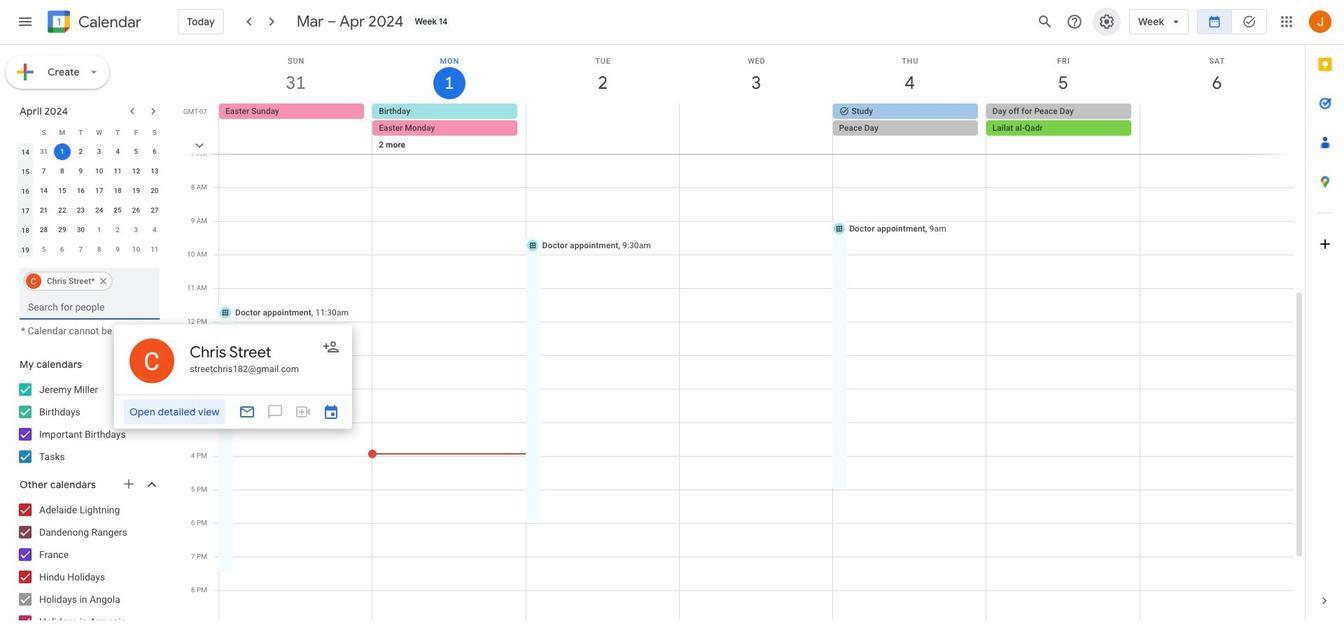 Task type: locate. For each thing, give the bounding box(es) containing it.
information card element
[[114, 325, 352, 429]]

grid
[[179, 45, 1305, 622]]

may 3 element
[[128, 222, 145, 239]]

cell
[[373, 104, 526, 171], [526, 104, 680, 171], [680, 104, 833, 171], [833, 104, 986, 171], [986, 104, 1140, 171], [1140, 104, 1293, 171], [53, 142, 72, 162]]

27 element
[[146, 202, 163, 219]]

1, today element
[[54, 144, 71, 160]]

tab list
[[1306, 45, 1344, 582]]

selected people list box
[[20, 268, 160, 295]]

settings menu image
[[1099, 13, 1116, 30]]

22 element
[[54, 202, 71, 219]]

5 element
[[128, 144, 145, 160]]

7 element
[[35, 163, 52, 180]]

march 31 element
[[35, 144, 52, 160]]

10 element
[[91, 163, 108, 180]]

row
[[213, 104, 1305, 171], [16, 123, 164, 142], [16, 142, 164, 162], [16, 162, 164, 181], [16, 181, 164, 201], [16, 201, 164, 221], [16, 221, 164, 240], [16, 240, 164, 260]]

cell inside row group
[[53, 142, 72, 162]]

may 7 element
[[72, 242, 89, 258]]

18 element
[[109, 183, 126, 200]]

28 element
[[35, 222, 52, 239]]

19 element
[[128, 183, 145, 200]]

may 11 element
[[146, 242, 163, 258]]

row group
[[16, 142, 164, 260]]

8 element
[[54, 163, 71, 180]]

column header
[[16, 123, 35, 142]]

6 element
[[146, 144, 163, 160]]

2 element
[[72, 144, 89, 160]]

row group inside april 2024 grid
[[16, 142, 164, 260]]

may 8 element
[[91, 242, 108, 258]]

calendar element
[[45, 8, 141, 39]]

heading
[[76, 14, 141, 30]]

None search field
[[0, 263, 174, 337]]

chris street, selected option
[[23, 270, 113, 293]]

may 5 element
[[35, 242, 52, 258]]

column header inside april 2024 grid
[[16, 123, 35, 142]]



Task type: vqa. For each thing, say whether or not it's contained in the screenshot.
THE 6 to the top
no



Task type: describe. For each thing, give the bounding box(es) containing it.
may 9 element
[[109, 242, 126, 258]]

may 4 element
[[146, 222, 163, 239]]

15 element
[[54, 183, 71, 200]]

16 element
[[72, 183, 89, 200]]

other calendars list
[[3, 499, 174, 622]]

20 element
[[146, 183, 163, 200]]

23 element
[[72, 202, 89, 219]]

17 element
[[91, 183, 108, 200]]

heading inside calendar element
[[76, 14, 141, 30]]

14 element
[[35, 183, 52, 200]]

11 element
[[109, 163, 126, 180]]

13 element
[[146, 163, 163, 180]]

12 element
[[128, 163, 145, 180]]

may 10 element
[[128, 242, 145, 258]]

may 6 element
[[54, 242, 71, 258]]

may 2 element
[[109, 222, 126, 239]]

26 element
[[128, 202, 145, 219]]

my calendars list
[[3, 379, 174, 468]]

21 element
[[35, 202, 52, 219]]

30 element
[[72, 222, 89, 239]]

add other calendars image
[[122, 478, 136, 492]]

9 element
[[72, 163, 89, 180]]

25 element
[[109, 202, 126, 219]]

24 element
[[91, 202, 108, 219]]

3 element
[[91, 144, 108, 160]]

29 element
[[54, 222, 71, 239]]

may 1 element
[[91, 222, 108, 239]]

main drawer image
[[17, 13, 34, 30]]

4 element
[[109, 144, 126, 160]]

Search for people text field
[[28, 295, 151, 320]]

april 2024 grid
[[13, 123, 164, 260]]



